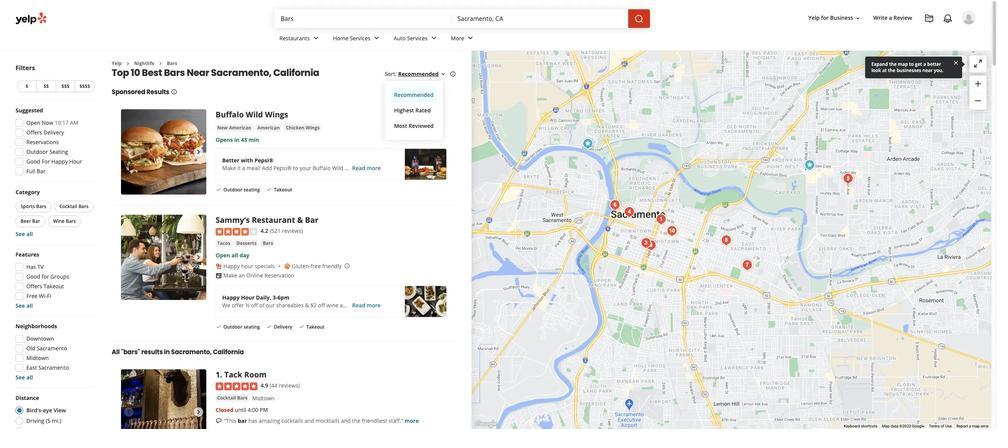 Task type: locate. For each thing, give the bounding box(es) containing it.
good up the full
[[26, 158, 40, 165]]

report a map error link
[[957, 424, 989, 429]]

none field the find
[[281, 14, 445, 23]]

beer bar
[[21, 218, 40, 225]]

all left day
[[232, 252, 238, 259]]

to left your
[[293, 165, 298, 172]]

mi.)
[[52, 417, 61, 425]]

1 good from the top
[[26, 158, 40, 165]]

and right cocktails
[[305, 417, 314, 425]]

for left business
[[821, 14, 829, 22]]

1 seating from the top
[[244, 187, 260, 193]]

next image
[[194, 148, 203, 157], [194, 253, 203, 262], [194, 408, 203, 417]]

1 see all button from the top
[[16, 230, 33, 238]]

yelp left business
[[809, 14, 820, 22]]

1 vertical spatial cocktail bars
[[217, 395, 248, 401]]

24 chevron down v2 image inside home services link
[[372, 34, 381, 43]]

bars
[[167, 60, 177, 67], [164, 66, 185, 79], [36, 203, 46, 210], [79, 203, 89, 210], [66, 218, 76, 225], [263, 240, 273, 247], [237, 395, 248, 401]]

of left the use
[[941, 424, 945, 429]]

more for make it a meal! add pepsi® to your buffalo wild wings order.
[[367, 165, 381, 172]]

2 none field from the left
[[458, 14, 622, 23]]

recommended up recommended button
[[398, 70, 439, 78]]

3 24 chevron down v2 image from the left
[[466, 34, 475, 43]]

0 vertical spatial read more
[[352, 165, 381, 172]]

cocktail up wine bars
[[59, 203, 77, 210]]

happy down the seating
[[51, 158, 68, 165]]

©2023
[[900, 424, 911, 429]]

0 vertical spatial cocktail
[[59, 203, 77, 210]]

yelp link
[[112, 60, 122, 67]]

wild left order.
[[332, 165, 343, 172]]

0 horizontal spatial for
[[42, 273, 49, 280]]

2 vertical spatial happy
[[222, 294, 240, 301]]

2 outdoor seating from the top
[[223, 324, 260, 330]]

0 horizontal spatial none field
[[281, 14, 445, 23]]

$
[[26, 83, 28, 90]]

midtown up pm
[[252, 395, 275, 402]]

write
[[874, 14, 888, 22]]

& left $2
[[305, 302, 309, 309]]

1 outdoor seating from the top
[[223, 187, 260, 193]]

1 vertical spatial delivery
[[274, 324, 292, 330]]

cocktail bars down 4.9 star rating image
[[217, 395, 248, 401]]

½
[[245, 302, 250, 309]]

see for has tv
[[16, 302, 25, 310]]

beer
[[351, 302, 363, 309]]

rated
[[416, 107, 431, 114]]

reviewed
[[409, 122, 434, 130]]

make down better
[[222, 165, 236, 172]]

read more for order.
[[352, 165, 381, 172]]

offer
[[232, 302, 244, 309]]

a right write
[[889, 14, 892, 22]]

friendliest
[[362, 417, 387, 425]]

order.
[[361, 165, 377, 172]]

2 previous image from the top
[[124, 253, 133, 262]]

results
[[141, 348, 163, 357]]

previous image
[[124, 148, 133, 157], [124, 253, 133, 262]]

yelp inside button
[[809, 14, 820, 22]]

2 next image from the top
[[194, 253, 203, 262]]

for for groups
[[42, 273, 49, 280]]

american up min
[[258, 125, 280, 131]]

3 see all from the top
[[16, 374, 33, 381]]

read for order.
[[352, 165, 365, 172]]

2 slideshow element from the top
[[121, 215, 206, 300]]

option group containing distance
[[13, 395, 96, 429]]

1 vertical spatial wings
[[306, 125, 320, 131]]

2 horizontal spatial 24 chevron down v2 image
[[466, 34, 475, 43]]

bars link
[[167, 60, 177, 67], [261, 240, 275, 247]]

cocktail for topmost cocktail bars button
[[59, 203, 77, 210]]

cocktail up closed
[[217, 395, 236, 401]]

2 seating from the top
[[244, 324, 260, 330]]

3 next image from the top
[[194, 408, 203, 417]]

happy down open all day
[[223, 263, 240, 270]]

bar right the full
[[37, 168, 45, 175]]

0 vertical spatial outdoor seating
[[223, 187, 260, 193]]

1 horizontal spatial wild
[[332, 165, 343, 172]]

see all button down beer
[[16, 230, 33, 238]]

see all button down east
[[16, 374, 33, 381]]

1 horizontal spatial none field
[[458, 14, 622, 23]]

recommended button
[[391, 87, 437, 103]]

recommended inside button
[[394, 91, 434, 99]]

see up distance
[[16, 374, 25, 381]]

hour right for on the left of the page
[[69, 158, 82, 165]]

1 horizontal spatial cocktail bars button
[[216, 394, 249, 402]]

1 16 checkmark v2 image from the top
[[266, 187, 272, 193]]

2 16 checkmark v2 image from the top
[[266, 324, 272, 330]]

services left 24 chevron down v2 image
[[407, 34, 428, 42]]

1 horizontal spatial yelp
[[809, 14, 820, 22]]

all for category
[[26, 230, 33, 238]]

make left an
[[223, 272, 237, 279]]

3 see all button from the top
[[16, 374, 33, 381]]

tacos
[[217, 240, 230, 247]]

1 horizontal spatial to
[[909, 61, 914, 68]]

$$$
[[62, 83, 70, 90]]

16 checkmark v2 image down add
[[266, 187, 272, 193]]

see all button down 'free'
[[16, 302, 33, 310]]

2 vertical spatial wings
[[345, 165, 360, 172]]

delivery down open now 10:17 am
[[44, 129, 64, 136]]

maria w. image
[[962, 10, 976, 24]]

0 vertical spatial see all button
[[16, 230, 33, 238]]

1 read from the top
[[352, 165, 365, 172]]

1 vertical spatial make
[[223, 272, 237, 279]]

offers takeout
[[26, 283, 64, 290]]

pepsi® up add
[[255, 157, 274, 164]]

top
[[112, 66, 129, 79]]

1 vertical spatial bars link
[[261, 240, 275, 247]]

reviews) right (521
[[282, 227, 303, 235]]

0 vertical spatial delivery
[[44, 129, 64, 136]]

0 horizontal spatial services
[[350, 34, 371, 42]]

bars inside 'button'
[[263, 240, 273, 247]]

takeout up fi
[[44, 283, 64, 290]]

0 vertical spatial read
[[352, 165, 365, 172]]

16 checkmark v2 image for delivery
[[266, 324, 272, 330]]

1 vertical spatial next image
[[194, 253, 203, 262]]

cocktail bars inside group
[[59, 203, 89, 210]]

1 vertical spatial to
[[293, 165, 298, 172]]

off right $2
[[318, 302, 325, 309]]

friendly
[[322, 263, 342, 270]]

0 horizontal spatial of
[[259, 302, 265, 309]]

outdoor seating down it
[[223, 187, 260, 193]]

see all button for has tv
[[16, 302, 33, 310]]

0 vertical spatial for
[[821, 14, 829, 22]]

takeout down make it a meal! add pepsi® to your buffalo wild wings order.
[[274, 187, 292, 193]]

bar
[[238, 417, 247, 425]]

0 horizontal spatial wild
[[246, 110, 263, 120]]

2 read more from the top
[[352, 302, 381, 309]]

16 speech v2 image
[[216, 418, 222, 425]]

0 horizontal spatial open
[[26, 119, 40, 126]]

takeout down $2
[[306, 324, 325, 330]]

bars inside button
[[66, 218, 76, 225]]

24 chevron down v2 image
[[311, 34, 321, 43], [372, 34, 381, 43], [466, 34, 475, 43]]

0 horizontal spatial map
[[898, 61, 908, 68]]

bars link right 16 chevron right v2 icon
[[167, 60, 177, 67]]

option group
[[13, 395, 96, 429]]

0 horizontal spatial &
[[297, 215, 303, 226]]

expand
[[872, 61, 888, 68]]

to left 'get'
[[909, 61, 914, 68]]

24 chevron down v2 image inside more link
[[466, 34, 475, 43]]

1 horizontal spatial in
[[234, 136, 240, 144]]

seating down meal!
[[244, 187, 260, 193]]

$$ button
[[36, 80, 56, 92]]

reservations
[[26, 138, 59, 146]]

previous image for sammy's restaurant & bar
[[124, 253, 133, 262]]

wings right chicken
[[306, 125, 320, 131]]

2 vertical spatial outdoor
[[223, 324, 242, 330]]

1 read more from the top
[[352, 165, 381, 172]]

buffalo up new american
[[216, 110, 244, 120]]

new
[[217, 125, 228, 131]]

offers up reservations
[[26, 129, 42, 136]]

tipsy putt image
[[622, 204, 637, 220]]

1 vertical spatial good
[[26, 273, 40, 280]]

in left 43
[[234, 136, 240, 144]]

services right 'home'
[[350, 34, 371, 42]]

map for error
[[972, 424, 980, 429]]

firefly lounge image
[[841, 171, 856, 187]]

0 vertical spatial make
[[222, 165, 236, 172]]

group
[[970, 76, 987, 110], [13, 107, 96, 178], [14, 189, 96, 238], [13, 251, 96, 310], [13, 323, 96, 382]]

0 vertical spatial in
[[234, 136, 240, 144]]

0 horizontal spatial cocktail bars button
[[54, 201, 94, 213]]

1 vertical spatial see all button
[[16, 302, 33, 310]]

good for good for groups
[[26, 273, 40, 280]]

0 vertical spatial outdoor
[[26, 148, 48, 156]]

midtown up east
[[26, 355, 49, 362]]

free
[[311, 263, 321, 270]]

$$$ button
[[56, 80, 75, 92]]

yelp left 16 chevron right v2 image
[[112, 60, 122, 67]]

bars link down 4.2
[[261, 240, 275, 247]]

16 gluten free v2 image
[[284, 263, 291, 269]]

2 vertical spatial see
[[16, 374, 25, 381]]

yelp for yelp link in the top of the page
[[112, 60, 122, 67]]

see up neighborhoods
[[16, 302, 25, 310]]

16 checkmark v2 image
[[266, 187, 272, 193], [266, 324, 272, 330]]

0 horizontal spatial hour
[[69, 158, 82, 165]]

see all down beer
[[16, 230, 33, 238]]

bear & crown british pub image
[[608, 197, 623, 213]]

24 chevron down v2 image right restaurants
[[311, 34, 321, 43]]

24 chevron down v2 image inside restaurants link
[[311, 34, 321, 43]]

reviews) for 4.9 (44 reviews)
[[279, 382, 300, 390]]

43
[[241, 136, 247, 144]]

pepsi® right add
[[274, 165, 292, 172]]

$ button
[[17, 80, 36, 92]]

recommended up highest rated
[[394, 91, 434, 99]]

happy up we
[[222, 294, 240, 301]]

chicken wings link
[[285, 124, 321, 132]]

california down restaurants link
[[273, 66, 319, 79]]

2 off from the left
[[318, 302, 325, 309]]

midtown
[[26, 355, 49, 362], [252, 395, 275, 402]]

24 chevron down v2 image right more
[[466, 34, 475, 43]]

0 horizontal spatial 24 chevron down v2 image
[[311, 34, 321, 43]]

reviews)
[[282, 227, 303, 235], [279, 382, 300, 390]]

0 vertical spatial 16 checkmark v2 image
[[266, 187, 272, 193]]

1 . tack room
[[216, 370, 267, 380]]

new american
[[217, 125, 251, 131]]

it
[[238, 165, 241, 172]]

a right report
[[969, 424, 971, 429]]

16 chevron down v2 image
[[855, 15, 861, 21]]

1 services from the left
[[350, 34, 371, 42]]

4.2 (521 reviews)
[[261, 227, 303, 235]]

0 vertical spatial cocktail bars
[[59, 203, 89, 210]]

map for to
[[898, 61, 908, 68]]

make for make it a meal! add pepsi® to your buffalo wild wings order.
[[222, 165, 236, 172]]

and right mocktails at bottom
[[341, 417, 351, 425]]

24 chevron down v2 image for restaurants
[[311, 34, 321, 43]]

business categories element
[[273, 28, 976, 50]]

until
[[235, 406, 246, 414]]

all down beer bar button
[[26, 230, 33, 238]]

2 good from the top
[[26, 273, 40, 280]]

make it a meal! add pepsi® to your buffalo wild wings order.
[[222, 165, 377, 172]]

cocktail bars for cocktail bars button to the bottom
[[217, 395, 248, 401]]

2 horizontal spatial wings
[[345, 165, 360, 172]]

16 chevron right v2 image
[[125, 60, 131, 67]]

24 chevron down v2 image
[[429, 34, 439, 43]]

offers for offers delivery
[[26, 129, 42, 136]]

slideshow element for sammy's
[[121, 215, 206, 300]]

map right as
[[933, 60, 944, 68]]

services for auto services
[[407, 34, 428, 42]]

reviews) right (44
[[279, 382, 300, 390]]

map left error
[[972, 424, 980, 429]]

0 vertical spatial seating
[[244, 187, 260, 193]]

0 vertical spatial &
[[297, 215, 303, 226]]

&
[[297, 215, 303, 226], [305, 302, 309, 309]]

1 vertical spatial happy
[[223, 263, 240, 270]]

16 checkmark v2 image for takeout
[[266, 187, 272, 193]]

off
[[251, 302, 258, 309], [318, 302, 325, 309]]

beer bar button
[[16, 216, 45, 227]]

0 horizontal spatial cocktail bars
[[59, 203, 89, 210]]

seating for delivery
[[244, 324, 260, 330]]

1 horizontal spatial midtown
[[252, 395, 275, 402]]

all down 'free'
[[26, 302, 33, 310]]

1 horizontal spatial bars link
[[261, 240, 275, 247]]

4.2 star rating image
[[216, 228, 258, 236]]

in right results
[[164, 348, 170, 357]]

16 checkmark v2 image for delivery
[[216, 324, 222, 330]]

wings inside button
[[306, 125, 320, 131]]

sacramento down the old sacramento
[[38, 364, 69, 372]]

outdoor seating down 'offer'
[[223, 324, 260, 330]]

outdoor seating
[[223, 187, 260, 193], [223, 324, 260, 330]]

16 checkmark v2 image
[[216, 187, 222, 193], [216, 324, 222, 330], [299, 324, 305, 330]]

2 vertical spatial next image
[[194, 408, 203, 417]]

1 slideshow element from the top
[[121, 110, 206, 195]]

in
[[234, 136, 240, 144], [164, 348, 170, 357]]

1 next image from the top
[[194, 148, 203, 157]]

1 vertical spatial reviews)
[[279, 382, 300, 390]]

and left beer on the left bottom of page
[[340, 302, 350, 309]]

16 info v2 image
[[171, 89, 177, 95]]

results
[[147, 88, 169, 97]]

0 horizontal spatial yelp
[[112, 60, 122, 67]]

1 vertical spatial see
[[16, 302, 25, 310]]

slideshow element
[[121, 110, 206, 195], [121, 215, 206, 300], [121, 370, 206, 429]]

2 services from the left
[[407, 34, 428, 42]]

off right ½
[[251, 302, 258, 309]]

make
[[222, 165, 236, 172], [223, 272, 237, 279]]

has tv
[[26, 263, 44, 271]]

for inside button
[[821, 14, 829, 22]]

2 24 chevron down v2 image from the left
[[372, 34, 381, 43]]

1 vertical spatial previous image
[[124, 253, 133, 262]]

services for home services
[[350, 34, 371, 42]]

bar right the restaurant
[[305, 215, 319, 226]]

expand the map to get a better look at the businesses near you.
[[872, 61, 944, 74]]

24 chevron down v2 image left auto
[[372, 34, 381, 43]]

2 offers from the top
[[26, 283, 42, 290]]

all "bars" results in sacramento, california
[[112, 348, 244, 357]]

open up '16 happy hour specials v2' image
[[216, 252, 230, 259]]

all for neighborhoods
[[26, 374, 33, 381]]

hour
[[241, 263, 253, 270]]

restaurants
[[280, 34, 310, 42]]

free wi-fi
[[26, 293, 51, 300]]

1 24 chevron down v2 image from the left
[[311, 34, 321, 43]]

2 see all button from the top
[[16, 302, 33, 310]]

& up 4.2 (521 reviews)
[[297, 215, 303, 226]]

moves
[[945, 60, 962, 68]]

new american button
[[216, 124, 253, 132]]

map for moves
[[933, 60, 944, 68]]

has
[[26, 263, 36, 271]]

closed until 4:00 pm
[[216, 406, 268, 414]]

a
[[889, 14, 892, 22], [924, 61, 926, 68], [242, 165, 245, 172], [969, 424, 971, 429]]

chevys fresh mex image
[[580, 136, 596, 152]]

0 horizontal spatial cocktail
[[59, 203, 77, 210]]

1 vertical spatial wild
[[332, 165, 343, 172]]

0 vertical spatial reviews)
[[282, 227, 303, 235]]

new american link
[[216, 124, 253, 132]]

0 vertical spatial more
[[367, 165, 381, 172]]

close image
[[953, 59, 959, 66]]

more for we offer ½ off of our shareables & $2 off wine and beer glasses
[[367, 302, 381, 309]]

1 vertical spatial for
[[42, 273, 49, 280]]

2 see all from the top
[[16, 302, 33, 310]]

outdoor down it
[[223, 187, 242, 193]]

see down beer
[[16, 230, 25, 238]]

search as map moves
[[907, 60, 962, 68]]

$$$$
[[79, 83, 90, 90]]

None field
[[281, 14, 445, 23], [458, 14, 622, 23]]

of down daily, at the left bottom of the page
[[259, 302, 265, 309]]

wings left order.
[[345, 165, 360, 172]]

0 vertical spatial happy
[[51, 158, 68, 165]]

2 read from the top
[[352, 302, 365, 309]]

offers up 'free'
[[26, 283, 42, 290]]

0 vertical spatial previous image
[[124, 148, 133, 157]]

1 horizontal spatial takeout
[[274, 187, 292, 193]]

1 horizontal spatial of
[[941, 424, 945, 429]]

sacramento
[[37, 345, 67, 352], [38, 364, 69, 372]]

see all down east
[[16, 374, 33, 381]]

None search field
[[274, 9, 652, 28]]

google image
[[474, 419, 499, 429]]

1 vertical spatial hour
[[241, 294, 255, 301]]

map left 'get'
[[898, 61, 908, 68]]

notifications image
[[943, 14, 953, 23]]

1 previous image from the top
[[124, 148, 133, 157]]

nightlife
[[134, 60, 154, 67]]

0 vertical spatial slideshow element
[[121, 110, 206, 195]]

bar for beer bar
[[32, 218, 40, 225]]

the
[[890, 61, 897, 68], [888, 67, 896, 74], [352, 417, 360, 425]]

0 vertical spatial recommended
[[398, 70, 439, 78]]

slideshow element for buffalo
[[121, 110, 206, 195]]

1 vertical spatial outdoor seating
[[223, 324, 260, 330]]

open for open all day
[[216, 252, 230, 259]]

1 vertical spatial offers
[[26, 283, 42, 290]]

1 vertical spatial read
[[352, 302, 365, 309]]

3 see from the top
[[16, 374, 25, 381]]

0 vertical spatial midtown
[[26, 355, 49, 362]]

good down has tv
[[26, 273, 40, 280]]

cocktail bars button up wine bars
[[54, 201, 94, 213]]

staff."
[[389, 417, 403, 425]]

1 horizontal spatial wings
[[306, 125, 320, 131]]

good
[[26, 158, 40, 165], [26, 273, 40, 280]]

1 horizontal spatial 24 chevron down v2 image
[[372, 34, 381, 43]]

we
[[222, 302, 230, 309]]

bars button
[[261, 240, 275, 247]]

reservation
[[265, 272, 294, 279]]

16 checkmark v2 image for takeout
[[216, 187, 222, 193]]

expand the map to get a better look at the businesses near you. tooltip
[[865, 57, 962, 78]]

a right 'get'
[[924, 61, 926, 68]]

16 reservation v2 image
[[216, 273, 222, 279]]

info icon image
[[344, 263, 350, 269], [344, 263, 350, 269]]

home
[[333, 34, 349, 42]]

1 horizontal spatial hour
[[241, 294, 255, 301]]

wild up american link
[[246, 110, 263, 120]]

cocktail bars button
[[54, 201, 94, 213], [216, 394, 249, 402]]

see all button
[[16, 230, 33, 238], [16, 302, 33, 310], [16, 374, 33, 381]]

sacramento down 'downtown'
[[37, 345, 67, 352]]

room
[[244, 370, 267, 380]]

2 horizontal spatial takeout
[[306, 324, 325, 330]]

see all for has tv
[[16, 302, 33, 310]]

map inside expand the map to get a better look at the businesses near you.
[[898, 61, 908, 68]]

16 checkmark v2 image down our
[[266, 324, 272, 330]]

16 chevron right v2 image
[[158, 60, 164, 67]]

cocktail for cocktail bars button to the bottom
[[217, 395, 236, 401]]

cocktail bars button down 4.9 star rating image
[[216, 394, 249, 402]]

sacramento for east sacramento
[[38, 364, 69, 372]]

delivery down shareables
[[274, 324, 292, 330]]

wings up american button
[[265, 110, 288, 120]]

california up tack
[[213, 348, 244, 357]]

1 none field from the left
[[281, 14, 445, 23]]

all down east
[[26, 374, 33, 381]]

hour
[[69, 158, 82, 165], [241, 294, 255, 301]]

bar inside beer bar button
[[32, 218, 40, 225]]

2 see from the top
[[16, 302, 25, 310]]

open down suggested
[[26, 119, 40, 126]]

previous image for buffalo wild wings
[[124, 148, 133, 157]]

0 horizontal spatial buffalo
[[216, 110, 244, 120]]

pepsi®
[[255, 157, 274, 164], [274, 165, 292, 172]]

bar right beer
[[32, 218, 40, 225]]

0 vertical spatial offers
[[26, 129, 42, 136]]

4.9
[[261, 382, 268, 390]]

cocktail bars up wine bars
[[59, 203, 89, 210]]

16 chevron down v2 image
[[440, 71, 447, 77]]

open
[[26, 119, 40, 126], [216, 252, 230, 259]]

all
[[26, 230, 33, 238], [232, 252, 238, 259], [26, 302, 33, 310], [26, 374, 33, 381]]

bird's-
[[26, 407, 43, 414]]

buffalo right your
[[313, 165, 331, 172]]

outdoor for delivery
[[223, 324, 242, 330]]

1 vertical spatial california
[[213, 348, 244, 357]]

see all down 'free'
[[16, 302, 33, 310]]

0 vertical spatial wild
[[246, 110, 263, 120]]

0 vertical spatial buffalo
[[216, 110, 244, 120]]

seating down ½
[[244, 324, 260, 330]]

1 offers from the top
[[26, 129, 42, 136]]

frank image
[[644, 238, 659, 253]]

next image for sammy's
[[194, 253, 203, 262]]

a right it
[[242, 165, 245, 172]]

tack room image
[[654, 212, 669, 227]]

1 vertical spatial takeout
[[44, 283, 64, 290]]

sammy's restaurant & bar link
[[216, 215, 319, 226]]

outdoor down 'offer'
[[223, 324, 242, 330]]

american up the opens in 43 min
[[229, 125, 251, 131]]

0 vertical spatial to
[[909, 61, 914, 68]]

now
[[42, 119, 53, 126]]

1 vertical spatial in
[[164, 348, 170, 357]]

bird's-eye view
[[26, 407, 66, 414]]

make for make an online reservation
[[223, 272, 237, 279]]

1 horizontal spatial off
[[318, 302, 325, 309]]

1 vertical spatial yelp
[[112, 60, 122, 67]]

outdoor down reservations
[[26, 148, 48, 156]]

for up offers takeout
[[42, 273, 49, 280]]

projects image
[[925, 14, 934, 23]]

1 vertical spatial see all
[[16, 302, 33, 310]]

group containing features
[[13, 251, 96, 310]]

sammy's
[[216, 215, 250, 226]]

0 vertical spatial takeout
[[274, 187, 292, 193]]



Task type: vqa. For each thing, say whether or not it's contained in the screenshot.
Free consultations
no



Task type: describe. For each thing, give the bounding box(es) containing it.
user actions element
[[802, 10, 987, 57]]

wine
[[327, 302, 339, 309]]

highest rated
[[394, 107, 431, 114]]

16 info v2 image
[[450, 71, 456, 77]]

business
[[830, 14, 853, 22]]

report
[[957, 424, 968, 429]]

0 horizontal spatial in
[[164, 348, 170, 357]]

"this bar has amazing cocktails and mocktails and the friendliest staff." more
[[224, 417, 419, 425]]

good for groups
[[26, 273, 69, 280]]

10:17
[[55, 119, 69, 126]]

previous image
[[124, 408, 133, 417]]

wi-
[[39, 293, 47, 300]]

terms of use
[[929, 424, 952, 429]]

1 vertical spatial pepsi®
[[274, 165, 292, 172]]

your
[[300, 165, 311, 172]]

2 vertical spatial more
[[405, 417, 419, 425]]

driving (5 mi.)
[[26, 417, 61, 425]]

1 see from the top
[[16, 230, 25, 238]]

we offer ½ off of our shareables & $2 off wine and beer glasses
[[222, 302, 382, 309]]

a inside expand the map to get a better look at the businesses near you.
[[924, 61, 926, 68]]

keyboard
[[844, 424, 860, 429]]

10
[[131, 66, 140, 79]]

happy for happy hour specials
[[223, 263, 240, 270]]

outdoor seating for delivery
[[223, 324, 260, 330]]

desserts button
[[235, 240, 258, 247]]

full
[[26, 168, 35, 175]]

write a review
[[874, 14, 912, 22]]

buffalo wild wings image
[[802, 158, 818, 173]]

suggested
[[16, 107, 43, 114]]

desserts link
[[235, 240, 258, 247]]

shareables
[[276, 302, 304, 309]]

0 vertical spatial pepsi®
[[255, 157, 274, 164]]

pm
[[260, 406, 268, 414]]

good for good for happy hour
[[26, 158, 40, 165]]

bar for full bar
[[37, 168, 45, 175]]

groups
[[50, 273, 69, 280]]

most reviewed button
[[391, 118, 437, 134]]

near
[[187, 66, 209, 79]]

$2
[[311, 302, 317, 309]]

open for open now 10:17 am
[[26, 119, 40, 126]]

1 american from the left
[[229, 125, 251, 131]]

see all button for downtown
[[16, 374, 33, 381]]

Near text field
[[458, 14, 622, 23]]

search image
[[634, 14, 644, 24]]

0 vertical spatial of
[[259, 302, 265, 309]]

0 vertical spatial cocktail bars button
[[54, 201, 94, 213]]

0 horizontal spatial california
[[213, 348, 244, 357]]

24 chevron down v2 image for more
[[466, 34, 475, 43]]

view
[[53, 407, 66, 414]]

online
[[246, 272, 263, 279]]

0 horizontal spatial takeout
[[44, 283, 64, 290]]

.
[[220, 370, 222, 380]]

1 horizontal spatial california
[[273, 66, 319, 79]]

(5
[[46, 417, 50, 425]]

zoom out image
[[974, 96, 983, 106]]

1 vertical spatial midtown
[[252, 395, 275, 402]]

auto services link
[[388, 28, 445, 50]]

0 vertical spatial wings
[[265, 110, 288, 120]]

sacramento for old sacramento
[[37, 345, 67, 352]]

read more for and
[[352, 302, 381, 309]]

daily,
[[256, 294, 271, 301]]

restaurant
[[252, 215, 295, 226]]

best
[[142, 66, 162, 79]]

fi
[[47, 293, 51, 300]]

recommended for recommended button
[[394, 91, 434, 99]]

recommended for recommended popup button
[[398, 70, 439, 78]]

downtown
[[26, 335, 54, 343]]

has
[[248, 417, 257, 425]]

for for business
[[821, 14, 829, 22]]

seating for takeout
[[244, 187, 260, 193]]

yelp for yelp for business
[[809, 14, 820, 22]]

1 vertical spatial sacramento,
[[171, 348, 212, 357]]

more link
[[445, 28, 482, 50]]

data
[[891, 424, 899, 429]]

cocktail bars for topmost cocktail bars button
[[59, 203, 89, 210]]

more
[[451, 34, 464, 42]]

restaurants link
[[273, 28, 327, 50]]

happy hour specials
[[223, 263, 275, 270]]

1 see all from the top
[[16, 230, 33, 238]]

wine bars button
[[48, 216, 81, 227]]

all for features
[[26, 302, 33, 310]]

24 chevron down v2 image for home services
[[372, 34, 381, 43]]

expand map image
[[974, 59, 983, 68]]

outdoor for takeout
[[223, 187, 242, 193]]

driving
[[26, 417, 44, 425]]

0 vertical spatial hour
[[69, 158, 82, 165]]

Find text field
[[281, 14, 445, 23]]

0 vertical spatial sacramento,
[[211, 66, 272, 79]]

1 horizontal spatial &
[[305, 302, 309, 309]]

use
[[946, 424, 952, 429]]

group containing category
[[14, 189, 96, 238]]

tack room link
[[224, 370, 267, 380]]

american link
[[256, 124, 281, 132]]

none field near
[[458, 14, 622, 23]]

shortcuts
[[861, 424, 878, 429]]

the cabin image
[[665, 223, 680, 239]]

look
[[872, 67, 881, 74]]

hilltop tavern bar image
[[740, 258, 755, 273]]

2 american from the left
[[258, 125, 280, 131]]

2 vertical spatial takeout
[[306, 324, 325, 330]]

beer
[[21, 218, 31, 225]]

1 horizontal spatial delivery
[[274, 324, 292, 330]]

sort:
[[385, 70, 397, 78]]

16 happy hour specials v2 image
[[216, 263, 222, 269]]

happy for happy hour daily, 3-6pm
[[222, 294, 240, 301]]

see all for downtown
[[16, 374, 33, 381]]

sponsored
[[112, 88, 145, 97]]

0 horizontal spatial midtown
[[26, 355, 49, 362]]

tack
[[224, 370, 242, 380]]

east sacramento
[[26, 364, 69, 372]]

the snug image
[[639, 235, 654, 251]]

group containing neighborhoods
[[13, 323, 96, 382]]

1 vertical spatial cocktail bars button
[[216, 394, 249, 402]]

yelp for business
[[809, 14, 853, 22]]

add
[[262, 165, 272, 172]]

offers delivery
[[26, 129, 64, 136]]

an
[[239, 272, 245, 279]]

most
[[394, 122, 407, 130]]

better
[[928, 61, 942, 68]]

"this
[[224, 417, 236, 425]]

reviews) for 4.2 (521 reviews)
[[282, 227, 303, 235]]

0 vertical spatial bars link
[[167, 60, 177, 67]]

tacos link
[[216, 240, 232, 247]]

0 horizontal spatial delivery
[[44, 129, 64, 136]]

chicken wings
[[286, 125, 320, 131]]

see for downtown
[[16, 374, 25, 381]]

group containing suggested
[[13, 107, 96, 178]]

"bars"
[[121, 348, 140, 357]]

amazing
[[259, 417, 280, 425]]

the green room image
[[719, 233, 734, 248]]

offers for offers takeout
[[26, 283, 42, 290]]

to inside expand the map to get a better look at the businesses near you.
[[909, 61, 914, 68]]

desserts
[[237, 240, 257, 247]]

more link
[[405, 417, 419, 425]]

sponsored results
[[112, 88, 169, 97]]

wine
[[53, 218, 65, 225]]

american button
[[256, 124, 281, 132]]

happy hour daily, 3-6pm
[[222, 294, 289, 301]]

4.9 star rating image
[[216, 383, 258, 391]]

auto services
[[394, 34, 428, 42]]

min
[[249, 136, 259, 144]]

outdoor seating for takeout
[[223, 187, 260, 193]]

our
[[266, 302, 275, 309]]

outdoor seating
[[26, 148, 68, 156]]

map region
[[407, 13, 997, 429]]

4.9 (44 reviews)
[[261, 382, 300, 390]]

1 horizontal spatial buffalo
[[313, 165, 331, 172]]

3 slideshow element from the top
[[121, 370, 206, 429]]

(44
[[270, 382, 278, 390]]

read for and
[[352, 302, 365, 309]]

zoom in image
[[974, 79, 983, 88]]

specials
[[255, 263, 275, 270]]

am
[[70, 119, 78, 126]]

1 off from the left
[[251, 302, 258, 309]]

you.
[[934, 67, 944, 74]]

next image for buffalo
[[194, 148, 203, 157]]

map data ©2023 google
[[882, 424, 925, 429]]



